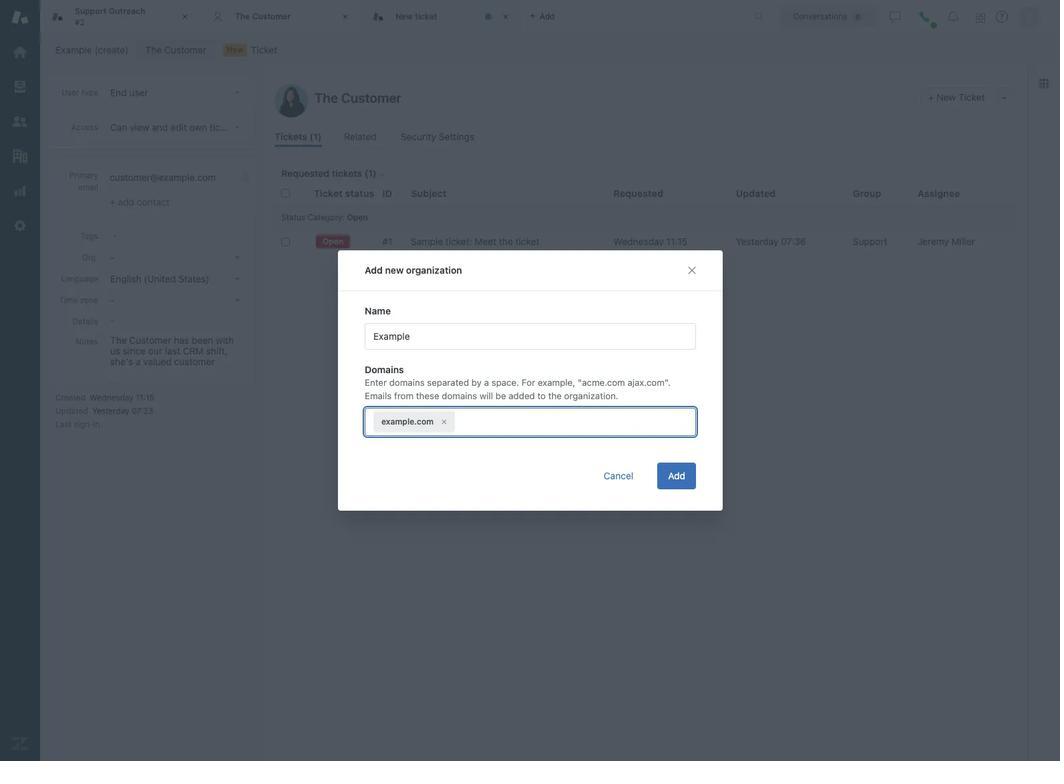 Task type: locate. For each thing, give the bounding box(es) containing it.
updated
[[736, 188, 776, 199], [55, 406, 88, 416]]

related
[[344, 131, 377, 142]]

requested up select all tickets checkbox
[[281, 168, 330, 179]]

Name text field
[[365, 324, 696, 350]]

1 horizontal spatial support
[[853, 236, 888, 247]]

arrow down image for english (united states)
[[235, 278, 240, 281]]

a inside the customer has been with us since our last crm shift, she's a valued customer
[[136, 356, 141, 368]]

1 vertical spatial ticket
[[959, 92, 985, 103]]

tab containing support outreach
[[40, 0, 201, 33]]

- button for org.
[[106, 249, 245, 267]]

sign-
[[74, 420, 93, 430]]

arrow down image up can view and edit own tickets only
[[235, 92, 240, 94]]

0 vertical spatial 11:15
[[667, 236, 688, 247]]

0 vertical spatial (1)
[[310, 131, 322, 142]]

valued
[[143, 356, 172, 368]]

1 horizontal spatial updated
[[736, 188, 776, 199]]

0 horizontal spatial the
[[110, 335, 127, 346]]

last
[[55, 420, 72, 430]]

customer inside the customer has been with us since our last crm shift, she's a valued customer
[[129, 335, 171, 346]]

category
[[308, 213, 343, 223]]

0 vertical spatial the
[[499, 236, 513, 247]]

1 vertical spatial tickets
[[332, 168, 362, 179]]

ticket
[[251, 44, 277, 55], [959, 92, 985, 103], [314, 188, 343, 199]]

0 horizontal spatial +
[[110, 197, 115, 208]]

0 vertical spatial wednesday
[[614, 236, 664, 247]]

1 vertical spatial yesterday
[[92, 406, 130, 416]]

1 vertical spatial requested
[[614, 188, 664, 199]]

arrow down image down - field
[[235, 257, 240, 259]]

close image
[[178, 10, 192, 23], [339, 10, 352, 23]]

1 vertical spatial customer
[[129, 335, 171, 346]]

with
[[216, 335, 234, 346]]

(1) up status
[[365, 168, 377, 179]]

+ new ticket button
[[922, 88, 993, 108]]

the right the meet
[[499, 236, 513, 247]]

status
[[281, 213, 306, 223]]

miller
[[952, 236, 976, 247]]

:
[[343, 213, 345, 223]]

the for the customer has been with us since our last crm shift, she's a valued customer
[[110, 335, 127, 346]]

1 horizontal spatial (1)
[[365, 168, 377, 179]]

0 vertical spatial customer
[[252, 11, 291, 21]]

wednesday 11:15
[[614, 236, 688, 247]]

new ticket
[[396, 11, 437, 21]]

0 vertical spatial ticket
[[251, 44, 277, 55]]

arrow down image
[[235, 92, 240, 94], [235, 257, 240, 259], [235, 299, 240, 302]]

requested up wednesday 11:15 on the right of the page
[[614, 188, 664, 199]]

11:15 up close modal image
[[667, 236, 688, 247]]

add
[[118, 197, 134, 208]]

support down 'group'
[[853, 236, 888, 247]]

meet
[[475, 236, 497, 247]]

0 horizontal spatial a
[[136, 356, 141, 368]]

customer inside tab
[[252, 11, 291, 21]]

1 arrow down image from the top
[[235, 92, 240, 94]]

tab
[[40, 0, 201, 33]]

open down category on the left top
[[323, 237, 344, 247]]

0 horizontal spatial updated
[[55, 406, 88, 416]]

add button
[[658, 463, 696, 490]]

support outreach #2
[[75, 6, 145, 27]]

1 vertical spatial a
[[484, 378, 489, 388]]

organizations image
[[11, 148, 29, 165]]

1 vertical spatial new
[[227, 45, 244, 55]]

domains
[[389, 378, 425, 388], [442, 391, 477, 401]]

arrow down image inside can view and edit own tickets only button
[[235, 126, 240, 129]]

0 horizontal spatial tickets
[[210, 122, 238, 133]]

Select All Tickets checkbox
[[281, 189, 290, 198]]

1 vertical spatial updated
[[55, 406, 88, 416]]

the inside tab
[[235, 11, 250, 21]]

updated inside created wednesday 11:15 updated yesterday 07:23 last sign-in
[[55, 406, 88, 416]]

remove image
[[440, 418, 448, 426]]

grid
[[261, 180, 1029, 762]]

space.
[[491, 378, 519, 388]]

apps image
[[1039, 78, 1050, 89]]

0 vertical spatial +
[[929, 92, 935, 103]]

1 horizontal spatial customer
[[252, 11, 291, 21]]

add left new
[[365, 265, 383, 276]]

None text field
[[311, 88, 916, 108]]

close image for tab containing support outreach
[[178, 10, 192, 23]]

be
[[495, 391, 506, 401]]

cancel
[[604, 470, 633, 482]]

tickets (1) link
[[275, 130, 322, 147]]

1 vertical spatial 11:15
[[136, 393, 154, 403]]

domains down separated
[[442, 391, 477, 401]]

+ inside button
[[929, 92, 935, 103]]

user type
[[62, 88, 98, 98]]

- right "zone" at the left top
[[110, 295, 115, 306]]

tickets right own
[[210, 122, 238, 133]]

assignee
[[918, 188, 961, 199]]

0 horizontal spatial close image
[[178, 10, 192, 23]]

0 horizontal spatial customer
[[129, 335, 171, 346]]

0 vertical spatial support
[[75, 6, 107, 16]]

add right cancel
[[668, 470, 685, 482]]

new
[[396, 11, 413, 21], [227, 45, 244, 55], [937, 92, 957, 103]]

1 vertical spatial open
[[323, 237, 344, 247]]

1 horizontal spatial the
[[548, 391, 562, 401]]

1 horizontal spatial the
[[235, 11, 250, 21]]

1 - button from the top
[[106, 249, 245, 267]]

admin image
[[11, 217, 29, 235]]

customer
[[174, 356, 215, 368]]

-
[[110, 252, 115, 263], [110, 295, 115, 306]]

separated
[[427, 378, 469, 388]]

1 horizontal spatial new
[[396, 11, 413, 21]]

for
[[522, 378, 535, 388]]

- button
[[106, 249, 245, 267], [106, 291, 245, 310]]

1 horizontal spatial wednesday
[[614, 236, 664, 247]]

+ add contact
[[110, 197, 170, 208]]

support up #2
[[75, 6, 107, 16]]

0 horizontal spatial new
[[227, 45, 244, 55]]

1 horizontal spatial open
[[347, 213, 368, 223]]

2 horizontal spatial new
[[937, 92, 957, 103]]

(1)
[[310, 131, 322, 142], [365, 168, 377, 179]]

- button for time zone
[[106, 291, 245, 310]]

customer for the customer has been with us since our last crm shift, she's a valued customer
[[129, 335, 171, 346]]

requested for requested
[[614, 188, 664, 199]]

2 vertical spatial new
[[937, 92, 957, 103]]

1 vertical spatial the
[[110, 335, 127, 346]]

the
[[499, 236, 513, 247], [548, 391, 562, 401]]

wednesday inside created wednesday 11:15 updated yesterday 07:23 last sign-in
[[90, 393, 134, 403]]

None text field
[[456, 410, 462, 434]]

group
[[853, 188, 882, 199]]

+
[[929, 92, 935, 103], [110, 197, 115, 208]]

1 horizontal spatial requested
[[614, 188, 664, 199]]

the down example,
[[548, 391, 562, 401]]

1 horizontal spatial a
[[484, 378, 489, 388]]

None checkbox
[[281, 238, 290, 246]]

support
[[75, 6, 107, 16], [853, 236, 888, 247]]

0 vertical spatial -
[[110, 252, 115, 263]]

0 horizontal spatial 11:15
[[136, 393, 154, 403]]

support inside support outreach #2
[[75, 6, 107, 16]]

0 vertical spatial arrow down image
[[235, 92, 240, 94]]

1 vertical spatial support
[[853, 236, 888, 247]]

3 arrow down image from the top
[[235, 299, 240, 302]]

0 vertical spatial tickets
[[210, 122, 238, 133]]

1 horizontal spatial 11:15
[[667, 236, 688, 247]]

1 arrow down image from the top
[[235, 126, 240, 129]]

domains enter domains separated by a space. for example, "acme.com ajax.com". emails from these domains will be added to the organization.
[[365, 364, 671, 401]]

arrow down image
[[235, 126, 240, 129], [235, 278, 240, 281]]

1 horizontal spatial +
[[929, 92, 935, 103]]

primary email
[[69, 170, 98, 192]]

0 horizontal spatial ticket
[[251, 44, 277, 55]]

1 vertical spatial (1)
[[365, 168, 377, 179]]

0 vertical spatial ticket
[[415, 11, 437, 21]]

primary
[[69, 170, 98, 180]]

add inside 'button'
[[668, 470, 685, 482]]

close modal image
[[687, 265, 697, 276]]

yesterday inside created wednesday 11:15 updated yesterday 07:23 last sign-in
[[92, 406, 130, 416]]

0 horizontal spatial support
[[75, 6, 107, 16]]

ticket inside secondary element
[[251, 44, 277, 55]]

- button down english (united states) button
[[106, 291, 245, 310]]

yesterday left 07:36
[[736, 236, 779, 247]]

1 horizontal spatial yesterday
[[736, 236, 779, 247]]

11:15 inside created wednesday 11:15 updated yesterday 07:23 last sign-in
[[136, 393, 154, 403]]

open right :
[[347, 213, 368, 223]]

2 - button from the top
[[106, 291, 245, 310]]

customers image
[[11, 113, 29, 130]]

can view and edit own tickets only
[[110, 122, 259, 133]]

1 horizontal spatial close image
[[339, 10, 352, 23]]

1 vertical spatial the
[[548, 391, 562, 401]]

security
[[401, 131, 436, 142]]

arrow down image right states)
[[235, 278, 240, 281]]

yesterday up in
[[92, 406, 130, 416]]

secondary element
[[40, 37, 1061, 63]]

by
[[471, 378, 482, 388]]

0 horizontal spatial add
[[365, 265, 383, 276]]

- right org.
[[110, 252, 115, 263]]

can view and edit own tickets only button
[[106, 118, 259, 137]]

- for time zone
[[110, 295, 115, 306]]

2 arrow down image from the top
[[235, 257, 240, 259]]

close image inside the customer tab
[[339, 10, 352, 23]]

updated up "yesterday 07:36"
[[736, 188, 776, 199]]

0 horizontal spatial the
[[499, 236, 513, 247]]

2 close image from the left
[[339, 10, 352, 23]]

1 vertical spatial arrow down image
[[235, 257, 240, 259]]

enter
[[365, 378, 387, 388]]

edit
[[171, 122, 187, 133]]

1 vertical spatial - button
[[106, 291, 245, 310]]

1 vertical spatial add
[[668, 470, 685, 482]]

ticket for ticket status
[[314, 188, 343, 199]]

new inside new ticket tab
[[396, 11, 413, 21]]

sample
[[411, 236, 443, 247]]

tickets
[[210, 122, 238, 133], [332, 168, 362, 179]]

arrow down image for type
[[235, 92, 240, 94]]

domains up from
[[389, 378, 425, 388]]

0 vertical spatial arrow down image
[[235, 126, 240, 129]]

requested for requested tickets (1)
[[281, 168, 330, 179]]

2 vertical spatial ticket
[[314, 188, 343, 199]]

0 vertical spatial requested
[[281, 168, 330, 179]]

2 vertical spatial arrow down image
[[235, 299, 240, 302]]

1 vertical spatial +
[[110, 197, 115, 208]]

requested
[[281, 168, 330, 179], [614, 188, 664, 199]]

english (united states) button
[[106, 270, 245, 289]]

us
[[110, 346, 120, 357]]

07:23
[[132, 406, 153, 416]]

customer
[[252, 11, 291, 21], [129, 335, 171, 346]]

0 horizontal spatial open
[[323, 237, 344, 247]]

(1) right the tickets
[[310, 131, 322, 142]]

1 horizontal spatial add
[[668, 470, 685, 482]]

0 vertical spatial a
[[136, 356, 141, 368]]

crm
[[183, 346, 204, 357]]

add new organization dialog
[[338, 251, 723, 511]]

time
[[59, 295, 78, 305]]

1 - from the top
[[110, 252, 115, 263]]

1 horizontal spatial ticket
[[516, 236, 540, 247]]

arrow down image inside english (united states) button
[[235, 278, 240, 281]]

language
[[61, 274, 98, 284]]

1 vertical spatial wednesday
[[90, 393, 134, 403]]

2 arrow down image from the top
[[235, 278, 240, 281]]

none text field inside 'add new organization' dialog
[[456, 410, 462, 434]]

add for add
[[668, 470, 685, 482]]

contact
[[137, 197, 170, 208]]

tickets up ticket status
[[332, 168, 362, 179]]

0 vertical spatial new
[[396, 11, 413, 21]]

1 horizontal spatial domains
[[442, 391, 477, 401]]

close image for the customer tab
[[339, 10, 352, 23]]

2 horizontal spatial ticket
[[959, 92, 985, 103]]

1 horizontal spatial ticket
[[314, 188, 343, 199]]

0 vertical spatial - button
[[106, 249, 245, 267]]

end user
[[110, 87, 148, 98]]

ajax.com".
[[628, 378, 671, 388]]

support for support outreach #2
[[75, 6, 107, 16]]

+ for + new ticket
[[929, 92, 935, 103]]

org.
[[82, 253, 98, 263]]

updated down created
[[55, 406, 88, 416]]

example (create) button
[[47, 41, 137, 59]]

new ticket tab
[[361, 0, 521, 33]]

0 vertical spatial add
[[365, 265, 383, 276]]

ticket:
[[446, 236, 472, 247]]

arrow down image down english (united states) button
[[235, 299, 240, 302]]

(create)
[[95, 44, 129, 55]]

domains
[[365, 364, 404, 376]]

0 horizontal spatial yesterday
[[92, 406, 130, 416]]

close image inside tab
[[178, 10, 192, 23]]

0 vertical spatial yesterday
[[736, 236, 779, 247]]

last
[[165, 346, 180, 357]]

1 vertical spatial -
[[110, 295, 115, 306]]

status category : open
[[281, 213, 368, 223]]

support for support
[[853, 236, 888, 247]]

own
[[189, 122, 207, 133]]

1 vertical spatial arrow down image
[[235, 278, 240, 281]]

0 horizontal spatial wednesday
[[90, 393, 134, 403]]

1 close image from the left
[[178, 10, 192, 23]]

arrow down image inside the end user button
[[235, 92, 240, 94]]

11:15
[[667, 236, 688, 247], [136, 393, 154, 403]]

the for the customer
[[235, 11, 250, 21]]

"acme.com
[[578, 378, 625, 388]]

0 horizontal spatial ticket
[[415, 11, 437, 21]]

11:15 up 07:23
[[136, 393, 154, 403]]

0 vertical spatial the
[[235, 11, 250, 21]]

new
[[385, 265, 404, 276]]

2 - from the top
[[110, 295, 115, 306]]

the inside the customer has been with us since our last crm shift, she's a valued customer
[[110, 335, 127, 346]]

a right the by at the left
[[484, 378, 489, 388]]

0 horizontal spatial requested
[[281, 168, 330, 179]]

1 vertical spatial domains
[[442, 391, 477, 401]]

arrow down image left only
[[235, 126, 240, 129]]

- button up english (united states) button
[[106, 249, 245, 267]]

0 horizontal spatial domains
[[389, 378, 425, 388]]

example
[[55, 44, 92, 55]]

- for org.
[[110, 252, 115, 263]]

a right the she's
[[136, 356, 141, 368]]

new inside secondary element
[[227, 45, 244, 55]]



Task type: describe. For each thing, give the bounding box(es) containing it.
only
[[241, 122, 259, 133]]

ticket inside tab
[[415, 11, 437, 21]]

been
[[192, 335, 213, 346]]

new inside + new ticket button
[[937, 92, 957, 103]]

tickets inside button
[[210, 122, 238, 133]]

tickets (1)
[[275, 131, 322, 142]]

add for add new organization
[[365, 265, 383, 276]]

new for new ticket
[[396, 11, 413, 21]]

organization
[[406, 265, 462, 276]]

from
[[394, 391, 414, 401]]

0 horizontal spatial (1)
[[310, 131, 322, 142]]

these
[[416, 391, 439, 401]]

07:36
[[781, 236, 807, 247]]

sample ticket: meet the ticket link
[[411, 236, 540, 248]]

get help image
[[997, 11, 1009, 23]]

1 vertical spatial ticket
[[516, 236, 540, 247]]

she's
[[110, 356, 133, 368]]

jeremy miller
[[918, 236, 976, 247]]

to
[[537, 391, 546, 401]]

time zone
[[59, 295, 98, 305]]

the customer has been with us since our last crm shift, she's a valued customer
[[110, 335, 236, 368]]

can
[[110, 122, 127, 133]]

user
[[129, 87, 148, 98]]

(united
[[144, 273, 176, 285]]

notes
[[76, 337, 98, 347]]

+ new ticket
[[929, 92, 985, 103]]

main element
[[0, 0, 40, 762]]

- field
[[108, 228, 245, 243]]

arrow down image for can view and edit own tickets only
[[235, 126, 240, 129]]

0 vertical spatial domains
[[389, 378, 425, 388]]

created wednesday 11:15 updated yesterday 07:23 last sign-in
[[55, 393, 154, 430]]

tags
[[80, 231, 98, 241]]

subject
[[411, 188, 447, 199]]

added
[[509, 391, 535, 401]]

security settings link
[[401, 130, 479, 147]]

the inside grid
[[499, 236, 513, 247]]

shift,
[[206, 346, 228, 357]]

the customer
[[235, 11, 291, 21]]

english (united states)
[[110, 273, 209, 285]]

yesterday inside grid
[[736, 236, 779, 247]]

details
[[72, 317, 98, 327]]

#2
[[75, 17, 85, 27]]

ticket status
[[314, 188, 375, 199]]

requested tickets (1)
[[281, 168, 377, 179]]

jeremy
[[918, 236, 950, 247]]

the inside domains enter domains separated by a space. for example, "acme.com ajax.com". emails from these domains will be added to the organization.
[[548, 391, 562, 401]]

0 vertical spatial open
[[347, 213, 368, 223]]

ticket for ticket
[[251, 44, 277, 55]]

0 vertical spatial updated
[[736, 188, 776, 199]]

customer@example.com
[[110, 172, 216, 183]]

example.com
[[381, 417, 434, 427]]

organization.
[[564, 391, 618, 401]]

access
[[71, 122, 98, 132]]

new for new
[[227, 45, 244, 55]]

end user button
[[106, 84, 245, 102]]

zone
[[80, 295, 98, 305]]

reporting image
[[11, 182, 29, 200]]

views image
[[11, 78, 29, 96]]

get started image
[[11, 43, 29, 61]]

close image
[[499, 10, 513, 23]]

+ for + add contact
[[110, 197, 115, 208]]

customer for the customer
[[252, 11, 291, 21]]

arrow down image for zone
[[235, 299, 240, 302]]

tickets
[[275, 131, 307, 142]]

has
[[174, 335, 189, 346]]

will
[[480, 391, 493, 401]]

zendesk products image
[[977, 13, 986, 22]]

english
[[110, 273, 141, 285]]

a inside domains enter domains separated by a space. for example, "acme.com ajax.com". emails from these domains will be added to the organization.
[[484, 378, 489, 388]]

settings
[[439, 131, 475, 142]]

related link
[[344, 130, 378, 147]]

cancel button
[[593, 463, 644, 490]]

example,
[[538, 378, 575, 388]]

#1
[[383, 236, 393, 247]]

security settings
[[401, 131, 475, 142]]

conversations
[[794, 11, 848, 21]]

type
[[82, 88, 98, 98]]

sample ticket: meet the ticket
[[411, 236, 540, 247]]

zendesk support image
[[11, 9, 29, 26]]

11:15 inside grid
[[667, 236, 688, 247]]

example (create)
[[55, 44, 129, 55]]

user
[[62, 88, 79, 98]]

and
[[152, 122, 168, 133]]

view
[[130, 122, 149, 133]]

tabs tab list
[[40, 0, 741, 33]]

grid containing ticket status
[[261, 180, 1029, 762]]

1 horizontal spatial tickets
[[332, 168, 362, 179]]

our
[[148, 346, 163, 357]]

zendesk image
[[11, 736, 29, 753]]

the customer tab
[[201, 0, 361, 33]]

add new organization
[[365, 265, 462, 276]]

yesterday 07:36
[[736, 236, 807, 247]]

ticket inside button
[[959, 92, 985, 103]]

emails
[[365, 391, 392, 401]]

status
[[345, 188, 375, 199]]



Task type: vqa. For each thing, say whether or not it's contained in the screenshot.
(current)
no



